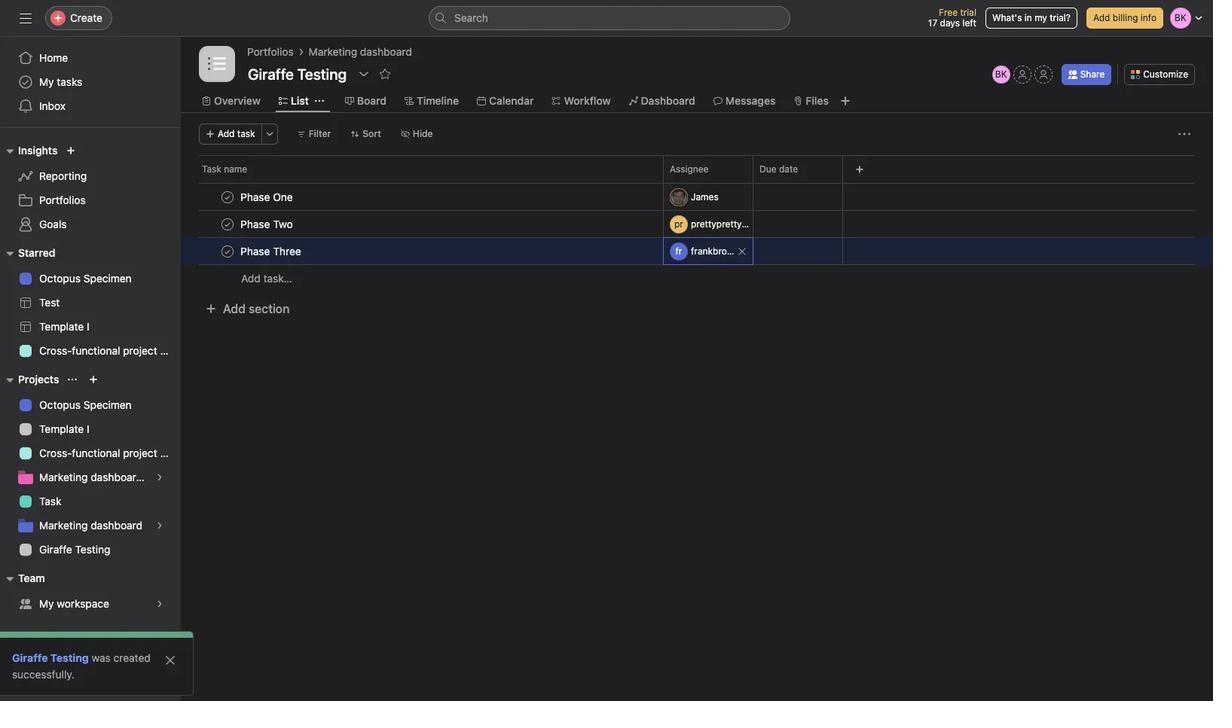Task type: locate. For each thing, give the bounding box(es) containing it.
fr
[[676, 245, 683, 257]]

add task
[[218, 128, 255, 139]]

files
[[806, 94, 829, 107]]

fr button
[[670, 242, 735, 260]]

1 horizontal spatial portfolios
[[247, 45, 294, 58]]

Phase Two text field
[[237, 217, 297, 232]]

fr cell
[[663, 237, 754, 265]]

0 horizontal spatial portfolios link
[[9, 188, 172, 213]]

1 cross-functional project plan link from the top
[[9, 339, 181, 363]]

giraffe up team
[[39, 544, 72, 556]]

0 vertical spatial template
[[39, 320, 84, 333]]

1 vertical spatial portfolios
[[39, 194, 86, 207]]

marketing
[[309, 45, 357, 58], [39, 471, 88, 484], [39, 519, 88, 532]]

0 vertical spatial marketing
[[309, 45, 357, 58]]

0 vertical spatial marketing dashboard
[[309, 45, 412, 58]]

marketing up tab actions image
[[309, 45, 357, 58]]

my inside teams element
[[39, 598, 54, 611]]

2 vertical spatial marketing
[[39, 519, 88, 532]]

specimen up test link at the left of the page
[[84, 272, 132, 285]]

my for my tasks
[[39, 75, 54, 88]]

dashboard up add to starred image
[[360, 45, 412, 58]]

portfolios link down reporting
[[9, 188, 172, 213]]

1 project from the top
[[123, 344, 157, 357]]

template i link down test
[[9, 315, 172, 339]]

giraffe testing
[[39, 544, 110, 556], [12, 652, 89, 665]]

task down marketing dashboards 'link'
[[39, 495, 61, 508]]

completed image
[[219, 215, 237, 233]]

giraffe testing link up successfully. on the left of page
[[12, 652, 89, 665]]

octopus inside starred element
[[39, 272, 81, 285]]

my inside the global element
[[39, 75, 54, 88]]

2 octopus from the top
[[39, 399, 81, 412]]

assignee
[[670, 164, 709, 175]]

marketing inside 'link'
[[39, 471, 88, 484]]

0 horizontal spatial task
[[39, 495, 61, 508]]

project inside starred element
[[123, 344, 157, 357]]

task link
[[9, 490, 172, 514]]

my left tasks
[[39, 75, 54, 88]]

1 template from the top
[[39, 320, 84, 333]]

1 vertical spatial cross-functional project plan
[[39, 447, 181, 460]]

cross- inside projects element
[[39, 447, 72, 460]]

octopus specimen for test
[[39, 272, 132, 285]]

0 vertical spatial template i link
[[9, 315, 172, 339]]

specimen for template i
[[84, 399, 132, 412]]

0 vertical spatial i
[[87, 320, 89, 333]]

add task button
[[199, 124, 262, 145]]

1 template i link from the top
[[9, 315, 172, 339]]

cross- inside starred element
[[39, 344, 72, 357]]

completed checkbox for ja
[[219, 188, 237, 206]]

completed checkbox inside the phase one cell
[[219, 188, 237, 206]]

pr row
[[181, 210, 1214, 238]]

section
[[249, 302, 290, 316]]

teams element
[[0, 565, 181, 620]]

functional inside projects element
[[72, 447, 120, 460]]

add task… button
[[241, 271, 292, 287]]

marketing dashboard link up show options icon
[[309, 44, 412, 60]]

task
[[202, 164, 221, 175], [39, 495, 61, 508]]

cross-functional project plan up dashboards
[[39, 447, 181, 460]]

cross- up marketing dashboards 'link'
[[39, 447, 72, 460]]

i inside starred element
[[87, 320, 89, 333]]

1 my from the top
[[39, 75, 54, 88]]

1 cross- from the top
[[39, 344, 72, 357]]

1 vertical spatial plan
[[160, 447, 181, 460]]

0 horizontal spatial marketing dashboard
[[39, 519, 143, 532]]

search list box
[[429, 6, 791, 30]]

list
[[291, 94, 309, 107]]

dashboard down task link at the bottom left
[[91, 519, 143, 532]]

i for second template i link from the bottom
[[87, 320, 89, 333]]

1 horizontal spatial task
[[202, 164, 221, 175]]

2 cross- from the top
[[39, 447, 72, 460]]

1 horizontal spatial marketing dashboard
[[309, 45, 412, 58]]

my tasks link
[[9, 70, 172, 94]]

template down test
[[39, 320, 84, 333]]

specimen
[[84, 272, 132, 285], [84, 399, 132, 412]]

template down show options, current sort, top icon on the bottom of the page
[[39, 423, 84, 436]]

add left the section
[[223, 302, 246, 316]]

0 horizontal spatial marketing dashboard link
[[9, 514, 172, 538]]

octopus up test
[[39, 272, 81, 285]]

2 my from the top
[[39, 598, 54, 611]]

completed image inside the phase one cell
[[219, 188, 237, 206]]

template i for second template i link from the bottom
[[39, 320, 89, 333]]

None text field
[[244, 60, 351, 87]]

0 vertical spatial portfolios link
[[247, 44, 294, 60]]

giraffe testing link up teams element in the bottom left of the page
[[9, 538, 172, 562]]

0 horizontal spatial dashboard
[[91, 519, 143, 532]]

1 i from the top
[[87, 320, 89, 333]]

sort button
[[344, 124, 388, 145]]

0 vertical spatial completed image
[[219, 188, 237, 206]]

1 plan from the top
[[160, 344, 181, 357]]

marketing down task link at the bottom left
[[39, 519, 88, 532]]

octopus
[[39, 272, 81, 285], [39, 399, 81, 412]]

inbox link
[[9, 94, 172, 118]]

1 completed image from the top
[[219, 188, 237, 206]]

0 vertical spatial testing
[[75, 544, 110, 556]]

0 vertical spatial functional
[[72, 344, 120, 357]]

row containing task name
[[181, 155, 1214, 183]]

1 vertical spatial portfolios link
[[9, 188, 172, 213]]

giraffe up successfully. on the left of page
[[12, 652, 48, 665]]

starred element
[[0, 240, 181, 366]]

add
[[1094, 12, 1111, 23], [218, 128, 235, 139], [241, 272, 261, 285], [223, 302, 246, 316]]

share button
[[1062, 64, 1112, 85]]

functional
[[72, 344, 120, 357], [72, 447, 120, 460]]

1 vertical spatial functional
[[72, 447, 120, 460]]

portfolios inside insights element
[[39, 194, 86, 207]]

template inside starred element
[[39, 320, 84, 333]]

dashboard
[[360, 45, 412, 58], [91, 519, 143, 532]]

test
[[39, 296, 60, 309]]

1 octopus from the top
[[39, 272, 81, 285]]

specimen inside starred element
[[84, 272, 132, 285]]

2 i from the top
[[87, 423, 89, 436]]

1 vertical spatial marketing dashboard
[[39, 519, 143, 532]]

files link
[[794, 93, 829, 109]]

template i for 1st template i link from the bottom of the page
[[39, 423, 89, 436]]

1 template i from the top
[[39, 320, 89, 333]]

cross-functional project plan inside starred element
[[39, 344, 181, 357]]

1 completed checkbox from the top
[[219, 188, 237, 206]]

template i link
[[9, 315, 172, 339], [9, 418, 172, 442]]

completed image down completed image
[[219, 242, 237, 260]]

add section button
[[199, 295, 296, 323]]

1 functional from the top
[[72, 344, 120, 357]]

octopus specimen up test link at the left of the page
[[39, 272, 132, 285]]

1 octopus specimen from the top
[[39, 272, 132, 285]]

add left task…
[[241, 272, 261, 285]]

1 vertical spatial marketing
[[39, 471, 88, 484]]

invite
[[42, 675, 69, 688]]

0 vertical spatial dashboard
[[360, 45, 412, 58]]

functional up new project or portfolio icon
[[72, 344, 120, 357]]

add left billing
[[1094, 12, 1111, 23]]

completed image
[[219, 188, 237, 206], [219, 242, 237, 260]]

task left name
[[202, 164, 221, 175]]

task for task
[[39, 495, 61, 508]]

template inside projects element
[[39, 423, 84, 436]]

2 template from the top
[[39, 423, 84, 436]]

2 functional from the top
[[72, 447, 120, 460]]

1 vertical spatial dashboard
[[91, 519, 143, 532]]

octopus inside projects element
[[39, 399, 81, 412]]

2 completed checkbox from the top
[[219, 215, 237, 233]]

portfolios down reporting
[[39, 194, 86, 207]]

octopus specimen
[[39, 272, 132, 285], [39, 399, 132, 412]]

i for 1st template i link from the bottom of the page
[[87, 423, 89, 436]]

0 vertical spatial octopus specimen link
[[9, 267, 172, 291]]

1 vertical spatial template i link
[[9, 418, 172, 442]]

specimen down new project or portfolio icon
[[84, 399, 132, 412]]

cross-functional project plan link up new project or portfolio icon
[[9, 339, 181, 363]]

remove image
[[738, 247, 747, 256]]

0 vertical spatial giraffe testing
[[39, 544, 110, 556]]

bk
[[996, 69, 1008, 80]]

project down test link at the left of the page
[[123, 344, 157, 357]]

cross- for 1st cross-functional project plan link from the top of the page
[[39, 344, 72, 357]]

tasks
[[57, 75, 82, 88]]

0 vertical spatial task
[[202, 164, 221, 175]]

i
[[87, 320, 89, 333], [87, 423, 89, 436]]

project
[[123, 344, 157, 357], [123, 447, 157, 460]]

giraffe testing up successfully. on the left of page
[[12, 652, 89, 665]]

my
[[39, 75, 54, 88], [39, 598, 54, 611]]

2 plan from the top
[[160, 447, 181, 460]]

0 vertical spatial octopus
[[39, 272, 81, 285]]

cross- up projects on the bottom left of the page
[[39, 344, 72, 357]]

2 octopus specimen link from the top
[[9, 393, 172, 418]]

add for add billing info
[[1094, 12, 1111, 23]]

0 vertical spatial specimen
[[84, 272, 132, 285]]

1 vertical spatial template
[[39, 423, 84, 436]]

portfolios link up list link
[[247, 44, 294, 60]]

my down team
[[39, 598, 54, 611]]

Completed checkbox
[[219, 188, 237, 206], [219, 215, 237, 233]]

0 vertical spatial my
[[39, 75, 54, 88]]

0 vertical spatial plan
[[160, 344, 181, 357]]

i down test link at the left of the page
[[87, 320, 89, 333]]

octopus specimen inside projects element
[[39, 399, 132, 412]]

template i link up marketing dashboards
[[9, 418, 172, 442]]

2 cross-functional project plan from the top
[[39, 447, 181, 460]]

plan
[[160, 344, 181, 357], [160, 447, 181, 460]]

1 vertical spatial project
[[123, 447, 157, 460]]

create button
[[45, 6, 112, 30]]

template i inside starred element
[[39, 320, 89, 333]]

add inside "row"
[[241, 272, 261, 285]]

sort
[[363, 128, 381, 139]]

1 vertical spatial completed checkbox
[[219, 215, 237, 233]]

add for add task…
[[241, 272, 261, 285]]

1 horizontal spatial dashboard
[[360, 45, 412, 58]]

1 cross-functional project plan from the top
[[39, 344, 181, 357]]

task…
[[263, 272, 292, 285]]

portfolios up list link
[[247, 45, 294, 58]]

fr row
[[181, 237, 1214, 265]]

1 vertical spatial completed image
[[219, 242, 237, 260]]

1 vertical spatial octopus
[[39, 399, 81, 412]]

cross-functional project plan up new project or portfolio icon
[[39, 344, 181, 357]]

row
[[181, 155, 1214, 183], [199, 182, 1196, 184], [181, 183, 1214, 211]]

testing up invite
[[50, 652, 89, 665]]

1 vertical spatial cross-
[[39, 447, 72, 460]]

Completed checkbox
[[219, 242, 237, 260]]

portfolios link
[[247, 44, 294, 60], [9, 188, 172, 213]]

board
[[357, 94, 387, 107]]

template
[[39, 320, 84, 333], [39, 423, 84, 436]]

my workspace link
[[9, 592, 172, 617]]

octopus specimen link
[[9, 267, 172, 291], [9, 393, 172, 418]]

due date
[[760, 164, 798, 175]]

trial
[[961, 7, 977, 18]]

1 vertical spatial cross-functional project plan link
[[9, 442, 181, 466]]

specimen inside projects element
[[84, 399, 132, 412]]

dashboard inside projects element
[[91, 519, 143, 532]]

0 vertical spatial giraffe
[[39, 544, 72, 556]]

functional up marketing dashboards
[[72, 447, 120, 460]]

task inside projects element
[[39, 495, 61, 508]]

1 horizontal spatial portfolios link
[[247, 44, 294, 60]]

days
[[940, 17, 960, 29]]

octopus for projects
[[39, 399, 81, 412]]

octopus specimen link up test
[[9, 267, 172, 291]]

template i down show options, current sort, top icon on the bottom of the page
[[39, 423, 89, 436]]

i inside projects element
[[87, 423, 89, 436]]

add task…
[[241, 272, 292, 285]]

team
[[18, 572, 45, 585]]

marketing dashboard inside projects element
[[39, 519, 143, 532]]

plan inside projects element
[[160, 447, 181, 460]]

marketing dashboard
[[309, 45, 412, 58], [39, 519, 143, 532]]

template i inside projects element
[[39, 423, 89, 436]]

add task… row
[[181, 265, 1214, 292]]

octopus specimen link for test
[[9, 267, 172, 291]]

testing inside projects element
[[75, 544, 110, 556]]

giraffe inside projects element
[[39, 544, 72, 556]]

cross-functional project plan inside projects element
[[39, 447, 181, 460]]

giraffe testing up teams element in the bottom left of the page
[[39, 544, 110, 556]]

1 vertical spatial octopus specimen
[[39, 399, 132, 412]]

free trial 17 days left
[[929, 7, 977, 29]]

completed checkbox inside phase two cell
[[219, 215, 237, 233]]

1 octopus specimen link from the top
[[9, 267, 172, 291]]

marketing dashboard link down marketing dashboards 'link'
[[9, 514, 172, 538]]

plan inside starred element
[[160, 344, 181, 357]]

new project or portfolio image
[[89, 375, 98, 384]]

0 vertical spatial cross-functional project plan
[[39, 344, 181, 357]]

james
[[691, 191, 719, 202]]

i up marketing dashboards
[[87, 423, 89, 436]]

more actions image
[[1179, 128, 1191, 140]]

1 vertical spatial octopus specimen link
[[9, 393, 172, 418]]

testing
[[75, 544, 110, 556], [50, 652, 89, 665]]

1 horizontal spatial marketing dashboard link
[[309, 44, 412, 60]]

marketing dashboards
[[39, 471, 148, 484]]

1 vertical spatial task
[[39, 495, 61, 508]]

messages
[[726, 94, 776, 107]]

0 vertical spatial cross-
[[39, 344, 72, 357]]

0 horizontal spatial portfolios
[[39, 194, 86, 207]]

completed checkbox up completed image
[[219, 188, 237, 206]]

0 vertical spatial cross-functional project plan link
[[9, 339, 181, 363]]

cross-functional project plan link up marketing dashboards
[[9, 442, 181, 466]]

overview
[[214, 94, 261, 107]]

0 vertical spatial octopus specimen
[[39, 272, 132, 285]]

was
[[92, 652, 111, 665]]

2 specimen from the top
[[84, 399, 132, 412]]

functional inside starred element
[[72, 344, 120, 357]]

completed image inside the phase three cell
[[219, 242, 237, 260]]

marketing up task link at the bottom left
[[39, 471, 88, 484]]

giraffe testing link
[[9, 538, 172, 562], [12, 652, 89, 665]]

task for task name
[[202, 164, 221, 175]]

1 vertical spatial specimen
[[84, 399, 132, 412]]

1 vertical spatial giraffe
[[12, 652, 48, 665]]

dashboard link
[[629, 93, 696, 109]]

octopus specimen inside starred element
[[39, 272, 132, 285]]

0 vertical spatial template i
[[39, 320, 89, 333]]

marketing dashboard up show options icon
[[309, 45, 412, 58]]

giraffe
[[39, 544, 72, 556], [12, 652, 48, 665]]

1 specimen from the top
[[84, 272, 132, 285]]

0 vertical spatial completed checkbox
[[219, 188, 237, 206]]

completed checkbox up completed option
[[219, 215, 237, 233]]

octopus specimen link inside starred element
[[9, 267, 172, 291]]

0 vertical spatial marketing dashboard link
[[309, 44, 412, 60]]

due
[[760, 164, 777, 175]]

successfully.
[[12, 669, 74, 681]]

marketing dashboard down task link at the bottom left
[[39, 519, 143, 532]]

template i
[[39, 320, 89, 333], [39, 423, 89, 436]]

octopus specimen link inside projects element
[[9, 393, 172, 418]]

octopus specimen link down new project or portfolio icon
[[9, 393, 172, 418]]

2 template i from the top
[[39, 423, 89, 436]]

octopus specimen down new project or portfolio icon
[[39, 399, 132, 412]]

1 vertical spatial i
[[87, 423, 89, 436]]

1 vertical spatial my
[[39, 598, 54, 611]]

add left the task
[[218, 128, 235, 139]]

2 octopus specimen from the top
[[39, 399, 132, 412]]

cross-functional project plan link
[[9, 339, 181, 363], [9, 442, 181, 466]]

test link
[[9, 291, 172, 315]]

bk button
[[993, 66, 1011, 84]]

1 vertical spatial template i
[[39, 423, 89, 436]]

testing up teams element in the bottom left of the page
[[75, 544, 110, 556]]

template i down test
[[39, 320, 89, 333]]

marketing dashboards link
[[9, 466, 172, 490]]

phase two cell
[[181, 210, 664, 238]]

completed image up completed image
[[219, 188, 237, 206]]

2 completed image from the top
[[219, 242, 237, 260]]

0 vertical spatial project
[[123, 344, 157, 357]]

octopus down show options, current sort, top icon on the bottom of the page
[[39, 399, 81, 412]]

project up see details, marketing dashboards 'icon'
[[123, 447, 157, 460]]

1 vertical spatial testing
[[50, 652, 89, 665]]



Task type: describe. For each thing, give the bounding box(es) containing it.
my tasks
[[39, 75, 82, 88]]

what's
[[993, 12, 1023, 23]]

1 vertical spatial giraffe testing link
[[12, 652, 89, 665]]

cross-functional project plan for 1st cross-functional project plan link from the top of the page
[[39, 344, 181, 357]]

create
[[70, 11, 102, 24]]

octopus specimen link for template i
[[9, 393, 172, 418]]

timeline link
[[405, 93, 459, 109]]

2 template i link from the top
[[9, 418, 172, 442]]

completed checkbox for pr
[[219, 215, 237, 233]]

specimen for test
[[84, 272, 132, 285]]

hide
[[413, 128, 433, 139]]

task
[[237, 128, 255, 139]]

giraffe testing inside giraffe testing link
[[39, 544, 110, 556]]

completed image for phase three text field
[[219, 242, 237, 260]]

info
[[1141, 12, 1157, 23]]

workflow
[[564, 94, 611, 107]]

starred
[[18, 246, 55, 259]]

customize button
[[1125, 64, 1196, 85]]

name
[[224, 164, 247, 175]]

invite button
[[14, 669, 79, 696]]

phase one cell
[[181, 183, 664, 211]]

add to starred image
[[379, 68, 391, 80]]

Phase One text field
[[237, 190, 298, 205]]

date
[[779, 164, 798, 175]]

add section
[[223, 302, 290, 316]]

dashboards
[[91, 471, 148, 484]]

marketing for see details, marketing dashboard image
[[39, 519, 88, 532]]

add field image
[[856, 165, 865, 174]]

1 vertical spatial giraffe testing
[[12, 652, 89, 665]]

dashboard
[[641, 94, 696, 107]]

filter
[[309, 128, 331, 139]]

my workspace
[[39, 598, 109, 611]]

octopus for starred
[[39, 272, 81, 285]]

new image
[[67, 146, 76, 155]]

goals
[[39, 218, 67, 231]]

messages link
[[714, 93, 776, 109]]

header untitled section tree grid
[[181, 183, 1214, 292]]

global element
[[0, 37, 181, 127]]

Phase Three text field
[[237, 244, 306, 259]]

home link
[[9, 46, 172, 70]]

1 vertical spatial marketing dashboard link
[[9, 514, 172, 538]]

0 vertical spatial giraffe testing link
[[9, 538, 172, 562]]

calendar link
[[477, 93, 534, 109]]

see details, my workspace image
[[155, 600, 164, 609]]

pr
[[675, 218, 684, 230]]

projects
[[18, 373, 59, 386]]

my
[[1035, 12, 1048, 23]]

trial?
[[1050, 12, 1071, 23]]

free
[[939, 7, 958, 18]]

billing
[[1113, 12, 1139, 23]]

hide button
[[394, 124, 440, 145]]

what's in my trial?
[[993, 12, 1071, 23]]

tab actions image
[[315, 96, 324, 106]]

projects element
[[0, 366, 181, 565]]

phase three cell
[[181, 237, 664, 265]]

left
[[963, 17, 977, 29]]

show options image
[[358, 68, 370, 80]]

template for 1st template i link from the bottom of the page
[[39, 423, 84, 436]]

cross- for 1st cross-functional project plan link from the bottom of the page
[[39, 447, 72, 460]]

insights button
[[0, 142, 58, 160]]

show options, current sort, top image
[[68, 375, 77, 384]]

search button
[[429, 6, 791, 30]]

projects button
[[0, 371, 59, 389]]

goals link
[[9, 213, 172, 237]]

completed image for phase one text box
[[219, 188, 237, 206]]

2 cross-functional project plan link from the top
[[9, 442, 181, 466]]

workflow link
[[552, 93, 611, 109]]

pr button
[[670, 215, 750, 233]]

add billing info button
[[1087, 8, 1164, 29]]

0 vertical spatial portfolios
[[247, 45, 294, 58]]

add for add section
[[223, 302, 246, 316]]

reporting
[[39, 170, 87, 182]]

was created successfully.
[[12, 652, 151, 681]]

insights element
[[0, 137, 181, 240]]

timeline
[[417, 94, 459, 107]]

my for my workspace
[[39, 598, 54, 611]]

list link
[[279, 93, 309, 109]]

template for second template i link from the bottom
[[39, 320, 84, 333]]

list image
[[208, 55, 226, 73]]

created
[[114, 652, 151, 665]]

marketing for see details, marketing dashboards 'icon'
[[39, 471, 88, 484]]

reporting link
[[9, 164, 172, 188]]

insights
[[18, 144, 58, 157]]

17
[[929, 17, 938, 29]]

add for add task
[[218, 128, 235, 139]]

search
[[455, 11, 488, 24]]

see details, marketing dashboard image
[[155, 522, 164, 531]]

add tab image
[[840, 95, 852, 107]]

add billing info
[[1094, 12, 1157, 23]]

overview link
[[202, 93, 261, 109]]

in
[[1025, 12, 1033, 23]]

team button
[[0, 570, 45, 588]]

share
[[1081, 69, 1105, 80]]

row containing ja
[[181, 183, 1214, 211]]

more actions image
[[265, 130, 274, 139]]

task name
[[202, 164, 247, 175]]

starred button
[[0, 244, 55, 262]]

what's in my trial? button
[[986, 8, 1078, 29]]

workspace
[[57, 598, 109, 611]]

customize
[[1144, 69, 1189, 80]]

filter button
[[290, 124, 338, 145]]

hide sidebar image
[[20, 12, 32, 24]]

ja
[[674, 191, 684, 202]]

inbox
[[39, 100, 66, 112]]

calendar
[[489, 94, 534, 107]]

see details, marketing dashboards image
[[155, 473, 164, 482]]

board link
[[345, 93, 387, 109]]

2 project from the top
[[123, 447, 157, 460]]

cross-functional project plan for 1st cross-functional project plan link from the bottom of the page
[[39, 447, 181, 460]]

close image
[[164, 655, 176, 667]]

home
[[39, 51, 68, 64]]

octopus specimen for template i
[[39, 399, 132, 412]]



Task type: vqa. For each thing, say whether or not it's contained in the screenshot.
2nd COMPLETED icon from the bottom of the Header Untitled section Tree Grid
yes



